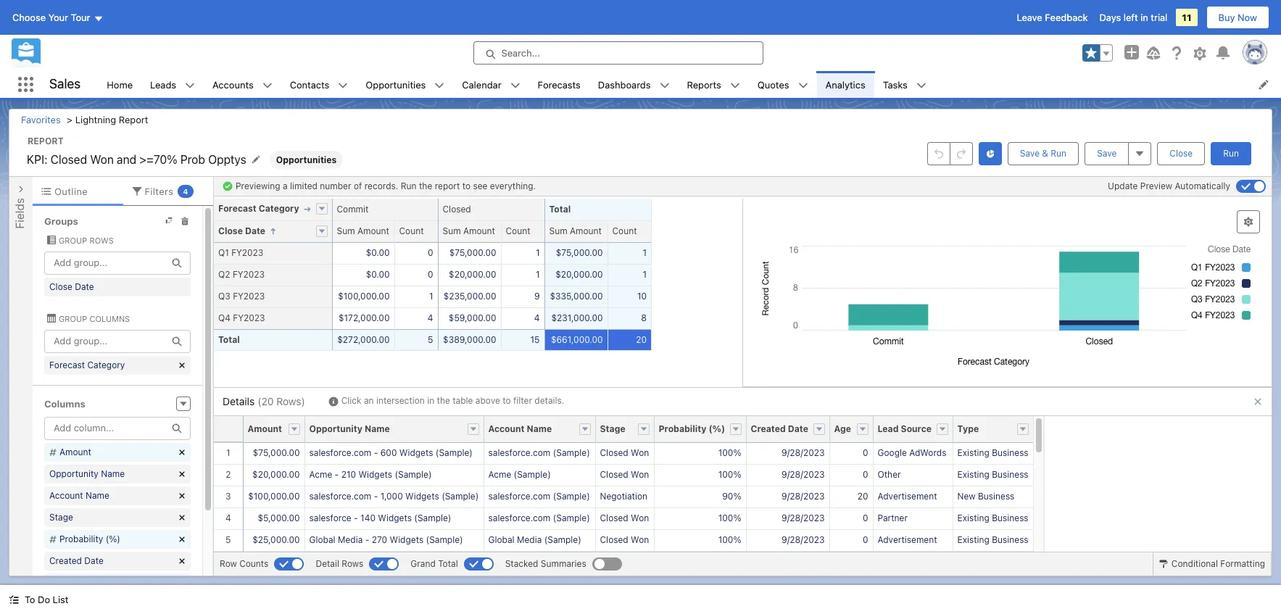 Task type: vqa. For each thing, say whether or not it's contained in the screenshot.
'Tasks' list item
yes



Task type: describe. For each thing, give the bounding box(es) containing it.
text default image inside to do list button
[[9, 595, 19, 605]]

now
[[1238, 12, 1258, 23]]

accounts
[[213, 79, 254, 90]]

days
[[1100, 12, 1122, 23]]

list
[[53, 594, 68, 606]]

to do list
[[25, 594, 68, 606]]

analytics
[[826, 79, 866, 90]]

home link
[[98, 71, 141, 98]]

tasks list item
[[875, 71, 936, 98]]

reports
[[687, 79, 722, 90]]

text default image for leads
[[185, 80, 195, 91]]

text default image for reports
[[730, 80, 741, 91]]

choose your tour button
[[12, 6, 104, 29]]

calendar list item
[[454, 71, 529, 98]]

quotes link
[[749, 71, 798, 98]]

your
[[48, 12, 68, 23]]

11
[[1183, 12, 1192, 23]]

quotes
[[758, 79, 790, 90]]

home
[[107, 79, 133, 90]]

opportunities link
[[357, 71, 435, 98]]

accounts list item
[[204, 71, 281, 98]]

trial
[[1152, 12, 1168, 23]]

tour
[[71, 12, 90, 23]]

leave feedback
[[1017, 12, 1088, 23]]

text default image for opportunities
[[435, 80, 445, 91]]

search...
[[502, 47, 540, 59]]

text default image for tasks
[[917, 80, 927, 91]]

leads list item
[[141, 71, 204, 98]]

text default image for quotes
[[798, 80, 809, 91]]

buy now
[[1219, 12, 1258, 23]]

in
[[1141, 12, 1149, 23]]

calendar link
[[454, 71, 510, 98]]

buy
[[1219, 12, 1236, 23]]

leads link
[[141, 71, 185, 98]]

reports list item
[[679, 71, 749, 98]]

sales
[[49, 76, 81, 92]]

dashboards
[[598, 79, 651, 90]]

contacts
[[290, 79, 330, 90]]

opportunities list item
[[357, 71, 454, 98]]

text default image for dashboards
[[660, 80, 670, 91]]

opportunities
[[366, 79, 426, 90]]

to do list button
[[0, 585, 77, 614]]



Task type: locate. For each thing, give the bounding box(es) containing it.
2 text default image from the left
[[435, 80, 445, 91]]

5 text default image from the left
[[798, 80, 809, 91]]

1 text default image from the left
[[262, 80, 273, 91]]

accounts link
[[204, 71, 262, 98]]

text default image inside leads list item
[[185, 80, 195, 91]]

text default image inside dashboards list item
[[660, 80, 670, 91]]

group
[[1083, 44, 1114, 62]]

dashboards link
[[590, 71, 660, 98]]

dashboards list item
[[590, 71, 679, 98]]

list
[[98, 71, 1282, 98]]

leads
[[150, 79, 176, 90]]

search... button
[[473, 41, 764, 65]]

text default image left to
[[9, 595, 19, 605]]

text default image right reports
[[730, 80, 741, 91]]

text default image
[[185, 80, 195, 91], [338, 80, 348, 91], [660, 80, 670, 91], [9, 595, 19, 605]]

list containing home
[[98, 71, 1282, 98]]

left
[[1124, 12, 1139, 23]]

buy now button
[[1207, 6, 1270, 29]]

tasks link
[[875, 71, 917, 98]]

text default image right accounts at the top of the page
[[262, 80, 273, 91]]

text default image left reports
[[660, 80, 670, 91]]

text default image inside opportunities list item
[[435, 80, 445, 91]]

text default image inside reports "list item"
[[730, 80, 741, 91]]

text default image right leads
[[185, 80, 195, 91]]

tasks
[[883, 79, 908, 90]]

leave
[[1017, 12, 1043, 23]]

text default image inside tasks list item
[[917, 80, 927, 91]]

text default image for calendar
[[510, 80, 521, 91]]

days left in trial
[[1100, 12, 1168, 23]]

feedback
[[1046, 12, 1088, 23]]

contacts link
[[281, 71, 338, 98]]

choose
[[12, 12, 46, 23]]

to
[[25, 594, 35, 606]]

leave feedback link
[[1017, 12, 1088, 23]]

reports link
[[679, 71, 730, 98]]

do
[[38, 594, 50, 606]]

text default image inside accounts list item
[[262, 80, 273, 91]]

analytics link
[[817, 71, 875, 98]]

text default image right contacts
[[338, 80, 348, 91]]

text default image left 'calendar'
[[435, 80, 445, 91]]

forecasts link
[[529, 71, 590, 98]]

forecasts
[[538, 79, 581, 90]]

contacts list item
[[281, 71, 357, 98]]

text default image down search...
[[510, 80, 521, 91]]

text default image right tasks
[[917, 80, 927, 91]]

text default image right quotes
[[798, 80, 809, 91]]

text default image inside contacts "list item"
[[338, 80, 348, 91]]

text default image
[[262, 80, 273, 91], [435, 80, 445, 91], [510, 80, 521, 91], [730, 80, 741, 91], [798, 80, 809, 91], [917, 80, 927, 91]]

choose your tour
[[12, 12, 90, 23]]

4 text default image from the left
[[730, 80, 741, 91]]

6 text default image from the left
[[917, 80, 927, 91]]

text default image for contacts
[[338, 80, 348, 91]]

quotes list item
[[749, 71, 817, 98]]

3 text default image from the left
[[510, 80, 521, 91]]

text default image for accounts
[[262, 80, 273, 91]]

text default image inside quotes list item
[[798, 80, 809, 91]]

text default image inside "calendar" list item
[[510, 80, 521, 91]]

calendar
[[462, 79, 502, 90]]



